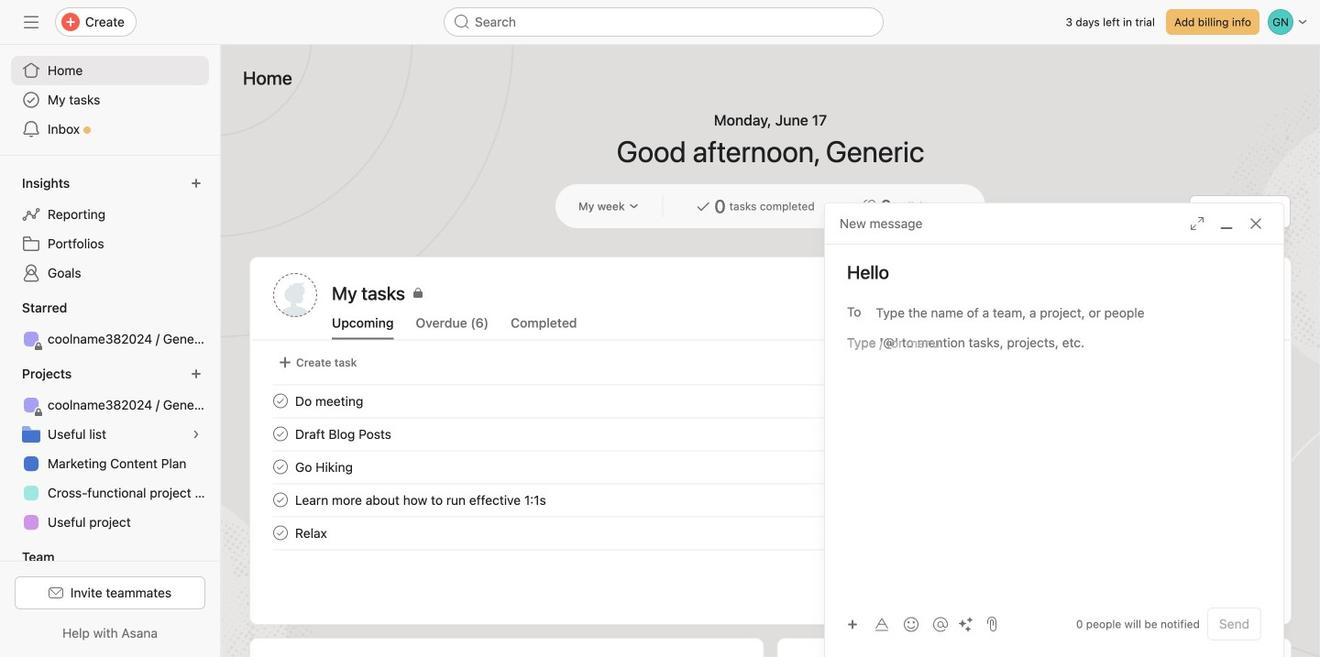 Task type: describe. For each thing, give the bounding box(es) containing it.
add profile photo image
[[273, 273, 317, 317]]

close image
[[1249, 216, 1264, 231]]

see details, useful list image
[[191, 429, 202, 440]]

mark complete image for 1st mark complete checkbox
[[270, 390, 292, 412]]

mark complete image for first mark complete checkbox from the bottom
[[270, 522, 292, 544]]

at mention image
[[933, 618, 948, 632]]

Type the name of a team, a project, or people text field
[[876, 302, 1149, 324]]

mark complete image for 2nd mark complete checkbox from the bottom
[[270, 489, 292, 511]]

insights element
[[0, 167, 220, 292]]

global element
[[0, 45, 220, 155]]

minimize image
[[1220, 216, 1234, 231]]

starred element
[[0, 292, 220, 358]]

collapse section image
[[2, 550, 17, 565]]

mark complete image for mark complete option
[[270, 423, 292, 445]]

Mark complete checkbox
[[270, 423, 292, 445]]

Add subject text field
[[825, 260, 1284, 285]]



Task type: vqa. For each thing, say whether or not it's contained in the screenshot.
top Toggle notify about messages checkbox
no



Task type: locate. For each thing, give the bounding box(es) containing it.
3 mark complete checkbox from the top
[[270, 489, 292, 511]]

1 mark complete checkbox from the top
[[270, 390, 292, 412]]

0 vertical spatial mark complete image
[[270, 390, 292, 412]]

2 mark complete image from the top
[[270, 489, 292, 511]]

insert an object image
[[847, 619, 858, 630]]

2 mark complete checkbox from the top
[[270, 456, 292, 478]]

1 vertical spatial mark complete image
[[270, 423, 292, 445]]

1 vertical spatial mark complete image
[[270, 489, 292, 511]]

1 mark complete image from the top
[[270, 456, 292, 478]]

new insights image
[[191, 178, 202, 189]]

4 mark complete checkbox from the top
[[270, 522, 292, 544]]

mark complete image
[[270, 390, 292, 412], [270, 423, 292, 445], [270, 522, 292, 544]]

hide sidebar image
[[24, 15, 39, 29]]

2 mark complete image from the top
[[270, 423, 292, 445]]

list box
[[444, 7, 884, 37]]

expand popout to full screen image
[[1190, 216, 1205, 231]]

new project or portfolio image
[[191, 369, 202, 380]]

toolbar
[[840, 611, 979, 638]]

0 vertical spatial mark complete image
[[270, 456, 292, 478]]

Mark complete checkbox
[[270, 390, 292, 412], [270, 456, 292, 478], [270, 489, 292, 511], [270, 522, 292, 544]]

mark complete image for second mark complete checkbox
[[270, 456, 292, 478]]

2 vertical spatial mark complete image
[[270, 522, 292, 544]]

1 mark complete image from the top
[[270, 390, 292, 412]]

projects element
[[0, 358, 220, 541]]

dialog
[[825, 204, 1284, 657]]

mark complete image
[[270, 456, 292, 478], [270, 489, 292, 511]]

3 mark complete image from the top
[[270, 522, 292, 544]]



